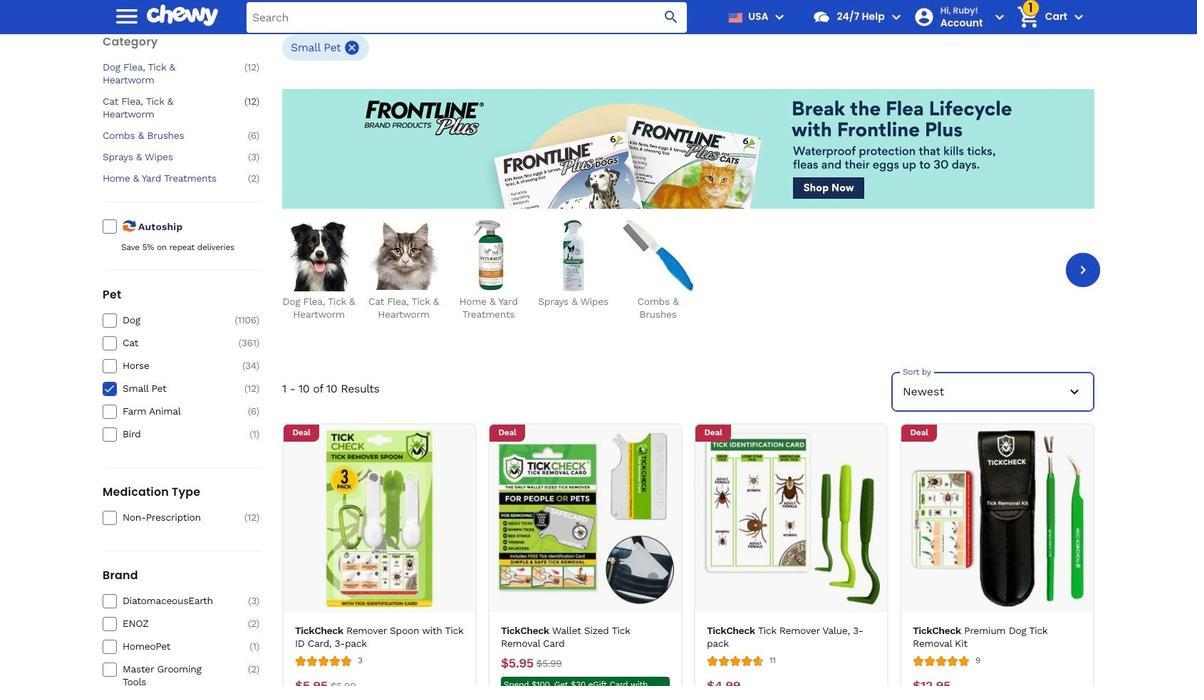 Task type: vqa. For each thing, say whether or not it's contained in the screenshot.
"More" associated with + 13 more
no



Task type: locate. For each thing, give the bounding box(es) containing it.
Product search field
[[247, 2, 688, 32]]

account menu image
[[991, 9, 1009, 26]]

None text field
[[501, 656, 534, 671], [537, 656, 562, 671], [707, 679, 741, 687], [913, 679, 951, 687], [501, 656, 534, 671], [537, 656, 562, 671], [707, 679, 741, 687], [913, 679, 951, 687]]

None text field
[[295, 679, 328, 687], [331, 679, 356, 687], [295, 679, 328, 687], [331, 679, 356, 687]]

tickcheck wallet sized tick removal card image
[[497, 430, 674, 607]]

list
[[282, 220, 1095, 321]]

change region menu image
[[772, 9, 789, 26]]

chewy support image
[[813, 8, 832, 26]]

help menu image
[[888, 9, 905, 26]]

combs & brushes image
[[623, 220, 694, 291]]

break the flea lifecycle with frontline plus. waterproof protection that kills ticks, fleas, and their eggs up to 30 days. image
[[282, 89, 1095, 209]]

remove image
[[344, 39, 361, 56]]

sprays & wipes image
[[538, 220, 609, 291]]

dog flea, tick & heartworm image
[[283, 220, 355, 291]]



Task type: describe. For each thing, give the bounding box(es) containing it.
shop menu image
[[113, 2, 141, 30]]

remove element
[[344, 39, 361, 56]]

items image
[[1016, 5, 1041, 30]]

tickcheck premium dog tick removal kit image
[[909, 430, 1086, 607]]

home & yard treatments image
[[453, 220, 524, 291]]

submit search image
[[663, 9, 680, 26]]

cat flea, tick & heartworm image
[[368, 220, 440, 291]]

tickcheck remover spoon with tick id card, 3-pack image
[[291, 430, 468, 607]]

cart menu image
[[1071, 9, 1088, 26]]

Search text field
[[247, 2, 688, 32]]

chewy home image
[[147, 0, 218, 31]]



